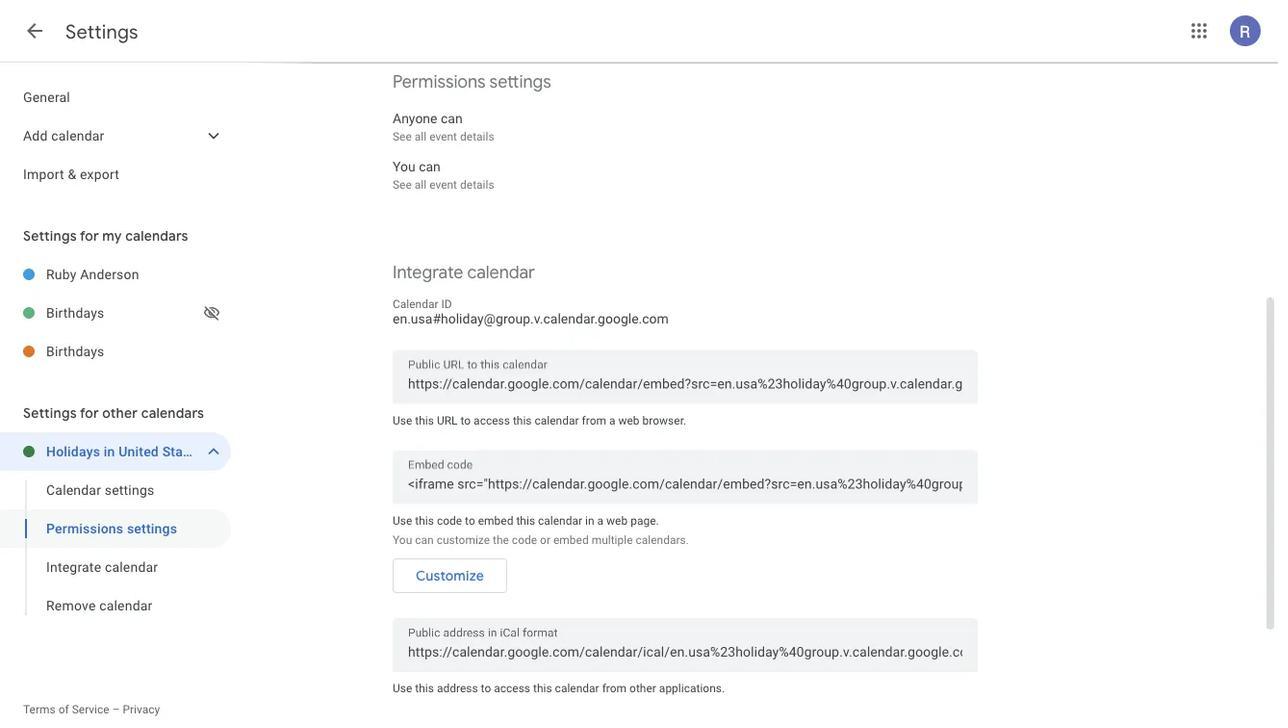 Task type: describe. For each thing, give the bounding box(es) containing it.
2 vertical spatial settings
[[127, 520, 177, 536]]

import & export
[[23, 166, 119, 182]]

group containing calendar settings
[[0, 471, 231, 625]]

holidays in united states tree item
[[0, 432, 231, 471]]

web for page.
[[607, 514, 628, 527]]

2 birthdays tree item from the top
[[0, 332, 231, 371]]

my
[[102, 227, 122, 245]]

use this address to access this calendar from other applications.
[[393, 682, 725, 695]]

calendars.
[[636, 533, 689, 546]]

1 vertical spatial in
[[586, 514, 595, 527]]

a for from
[[610, 414, 616, 427]]

use for use this url to access this calendar from a web browser.
[[393, 414, 412, 427]]

all for anyone
[[415, 130, 427, 143]]

remove calendar
[[46, 598, 153, 613]]

settings for settings
[[65, 19, 138, 44]]

go back image
[[23, 19, 46, 42]]

details for you can
[[460, 178, 495, 192]]

tree containing general
[[0, 78, 231, 194]]

you can customize the code or embed multiple calendars.
[[393, 533, 689, 546]]

url
[[437, 414, 458, 427]]

–
[[112, 703, 120, 716]]

ruby anderson tree item
[[0, 255, 231, 294]]

address
[[437, 682, 478, 695]]

for for my
[[80, 227, 99, 245]]

details for anyone can
[[460, 130, 495, 143]]

import
[[23, 166, 64, 182]]

access for url
[[474, 414, 510, 427]]

settings for my calendars
[[23, 227, 188, 245]]

in inside tree item
[[104, 443, 115, 459]]

or
[[540, 533, 551, 546]]

holidays
[[46, 443, 100, 459]]

event for anyone can
[[430, 130, 457, 143]]

to for code
[[465, 514, 475, 527]]

id
[[442, 298, 452, 311]]

for for other
[[80, 404, 99, 422]]

this right url
[[513, 414, 532, 427]]

1 birthdays link from the top
[[46, 294, 200, 332]]

0 vertical spatial code
[[437, 514, 462, 527]]

this left url
[[415, 414, 434, 427]]

anderson
[[80, 266, 139, 282]]

privacy link
[[123, 703, 160, 716]]

united
[[119, 443, 159, 459]]

1 vertical spatial settings
[[105, 482, 154, 498]]

remove
[[46, 598, 96, 613]]

this up you can customize the code or embed multiple calendars.
[[517, 514, 535, 527]]

customize
[[416, 567, 484, 585]]

multiple
[[592, 533, 633, 546]]

from for other
[[602, 682, 627, 695]]

settings for other calendars
[[23, 404, 204, 422]]

1 birthdays tree item from the top
[[0, 294, 231, 332]]

settings for settings for my calendars
[[23, 227, 77, 245]]

you can see all event details
[[393, 158, 495, 192]]

privacy
[[123, 703, 160, 716]]

a for in
[[598, 514, 604, 527]]

this right address
[[534, 682, 552, 695]]

settings for settings for other calendars
[[23, 404, 77, 422]]

0 vertical spatial settings
[[490, 71, 551, 93]]

browser.
[[643, 414, 687, 427]]

service
[[72, 703, 109, 716]]

settings for other calendars tree
[[0, 432, 231, 625]]

of
[[58, 703, 69, 716]]

use for use this address to access this calendar from other applications.
[[393, 682, 412, 695]]

use for use this code to embed this calendar in a web page.
[[393, 514, 412, 527]]

ruby anderson
[[46, 266, 139, 282]]

0 vertical spatial permissions
[[393, 71, 486, 93]]



Task type: locate. For each thing, give the bounding box(es) containing it.
a up the multiple
[[598, 514, 604, 527]]

2 details from the top
[[460, 178, 495, 192]]

calendars for settings for my calendars
[[125, 227, 188, 245]]

calendar inside tree
[[51, 128, 105, 143]]

3 use from the top
[[393, 682, 412, 695]]

birthdays up settings for other calendars
[[46, 343, 105, 359]]

integrate inside settings for other calendars tree
[[46, 559, 101, 575]]

web for browser.
[[619, 414, 640, 427]]

from
[[582, 414, 607, 427], [602, 682, 627, 695]]

permissions settings up the anyone can see all event details
[[393, 71, 551, 93]]

anyone can see all event details
[[393, 110, 495, 143]]

0 horizontal spatial other
[[102, 404, 138, 422]]

calendar for calendar settings
[[46, 482, 101, 498]]

birthdays link down anderson
[[46, 294, 200, 332]]

1 vertical spatial settings
[[23, 227, 77, 245]]

all down the anyone can see all event details
[[415, 178, 427, 192]]

1 vertical spatial permissions settings
[[46, 520, 177, 536]]

can for anyone can
[[441, 110, 463, 126]]

event down anyone at the top left
[[430, 130, 457, 143]]

see inside the you can see all event details
[[393, 178, 412, 192]]

calendar inside tree
[[46, 482, 101, 498]]

1 vertical spatial see
[[393, 178, 412, 192]]

2 vertical spatial can
[[415, 533, 434, 546]]

0 horizontal spatial in
[[104, 443, 115, 459]]

1 vertical spatial details
[[460, 178, 495, 192]]

event down the anyone can see all event details
[[430, 178, 457, 192]]

0 horizontal spatial integrate calendar
[[46, 559, 158, 575]]

settings for my calendars tree
[[0, 255, 231, 371]]

holidays in united states
[[46, 443, 202, 459]]

details down the anyone can see all event details
[[460, 178, 495, 192]]

0 vertical spatial access
[[474, 414, 510, 427]]

1 vertical spatial web
[[607, 514, 628, 527]]

1 horizontal spatial integrate calendar
[[393, 261, 535, 284]]

&
[[68, 166, 76, 182]]

1 vertical spatial you
[[393, 533, 412, 546]]

calendar settings
[[46, 482, 154, 498]]

details inside the anyone can see all event details
[[460, 130, 495, 143]]

code
[[437, 514, 462, 527], [512, 533, 537, 546]]

0 vertical spatial details
[[460, 130, 495, 143]]

birthdays for 2nd birthdays link from the top of the settings for my calendars tree
[[46, 343, 105, 359]]

this up "customize"
[[415, 514, 434, 527]]

this
[[415, 414, 434, 427], [513, 414, 532, 427], [415, 514, 434, 527], [517, 514, 535, 527], [415, 682, 434, 695], [534, 682, 552, 695]]

1 all from the top
[[415, 130, 427, 143]]

1 birthdays from the top
[[46, 305, 105, 321]]

settings right the go back icon
[[65, 19, 138, 44]]

see for you can
[[393, 178, 412, 192]]

1 vertical spatial birthdays
[[46, 343, 105, 359]]

1 vertical spatial integrate calendar
[[46, 559, 158, 575]]

settings
[[490, 71, 551, 93], [105, 482, 154, 498], [127, 520, 177, 536]]

integrate calendar up remove calendar
[[46, 559, 158, 575]]

1 details from the top
[[460, 130, 495, 143]]

event inside the you can see all event details
[[430, 178, 457, 192]]

ruby
[[46, 266, 77, 282]]

1 vertical spatial can
[[419, 158, 441, 174]]

from for a
[[582, 414, 607, 427]]

see inside the anyone can see all event details
[[393, 130, 412, 143]]

all
[[415, 130, 427, 143], [415, 178, 427, 192]]

integrate
[[393, 261, 463, 284], [46, 559, 101, 575]]

group
[[0, 471, 231, 625]]

you down anyone at the top left
[[393, 158, 416, 174]]

calendars for settings for other calendars
[[141, 404, 204, 422]]

in
[[104, 443, 115, 459], [586, 514, 595, 527]]

the
[[493, 533, 509, 546]]

1 vertical spatial to
[[465, 514, 475, 527]]

calendars up "states"
[[141, 404, 204, 422]]

to for address
[[481, 682, 491, 695]]

birthdays for first birthdays link from the top
[[46, 305, 105, 321]]

for left my
[[80, 227, 99, 245]]

1 vertical spatial code
[[512, 533, 537, 546]]

1 horizontal spatial calendar
[[393, 298, 439, 311]]

calendar for calendar id en.usa#holiday@group.v.calendar.google.com
[[393, 298, 439, 311]]

calendar id en.usa#holiday@group.v.calendar.google.com
[[393, 298, 669, 327]]

details
[[460, 130, 495, 143], [460, 178, 495, 192]]

1 horizontal spatial permissions settings
[[393, 71, 551, 93]]

birthdays down "ruby"
[[46, 305, 105, 321]]

0 vertical spatial use
[[393, 414, 412, 427]]

1 vertical spatial access
[[494, 682, 531, 695]]

birthdays
[[46, 305, 105, 321], [46, 343, 105, 359]]

permissions down calendar settings
[[46, 520, 124, 536]]

1 event from the top
[[430, 130, 457, 143]]

all inside the anyone can see all event details
[[415, 130, 427, 143]]

from left browser.
[[582, 414, 607, 427]]

settings
[[65, 19, 138, 44], [23, 227, 77, 245], [23, 404, 77, 422]]

calendar inside calendar id en.usa#holiday@group.v.calendar.google.com
[[393, 298, 439, 311]]

permissions inside group
[[46, 520, 124, 536]]

0 vertical spatial a
[[610, 414, 616, 427]]

use this code to embed this calendar in a web page.
[[393, 514, 659, 527]]

1 horizontal spatial embed
[[554, 533, 589, 546]]

to
[[461, 414, 471, 427], [465, 514, 475, 527], [481, 682, 491, 695]]

can
[[441, 110, 463, 126], [419, 158, 441, 174], [415, 533, 434, 546]]

web left browser.
[[619, 414, 640, 427]]

0 horizontal spatial code
[[437, 514, 462, 527]]

1 horizontal spatial other
[[630, 682, 657, 695]]

0 vertical spatial settings
[[65, 19, 138, 44]]

permissions up anyone at the top left
[[393, 71, 486, 93]]

0 vertical spatial integrate calendar
[[393, 261, 535, 284]]

0 vertical spatial all
[[415, 130, 427, 143]]

can inside the you can see all event details
[[419, 158, 441, 174]]

anyone
[[393, 110, 438, 126]]

calendars
[[125, 227, 188, 245], [141, 404, 204, 422]]

permissions settings inside group
[[46, 520, 177, 536]]

1 for from the top
[[80, 227, 99, 245]]

2 see from the top
[[393, 178, 412, 192]]

calendar down "holidays" at bottom left
[[46, 482, 101, 498]]

a
[[610, 414, 616, 427], [598, 514, 604, 527]]

0 vertical spatial embed
[[478, 514, 514, 527]]

en.usa#holiday@group.v.calendar.google.com
[[393, 311, 669, 327]]

0 vertical spatial to
[[461, 414, 471, 427]]

details inside the you can see all event details
[[460, 178, 495, 192]]

0 vertical spatial can
[[441, 110, 463, 126]]

calendars right my
[[125, 227, 188, 245]]

permissions settings down calendar settings
[[46, 520, 177, 536]]

0 vertical spatial event
[[430, 130, 457, 143]]

2 birthdays from the top
[[46, 343, 105, 359]]

0 horizontal spatial a
[[598, 514, 604, 527]]

1 vertical spatial integrate
[[46, 559, 101, 575]]

for
[[80, 227, 99, 245], [80, 404, 99, 422]]

1 you from the top
[[393, 158, 416, 174]]

0 vertical spatial in
[[104, 443, 115, 459]]

1 horizontal spatial integrate
[[393, 261, 463, 284]]

settings down calendar settings
[[127, 520, 177, 536]]

use this url to access this calendar from a web browser.
[[393, 414, 687, 427]]

calendar left 'id'
[[393, 298, 439, 311]]

from left applications.
[[602, 682, 627, 695]]

birthdays tree item down anderson
[[0, 294, 231, 332]]

access for address
[[494, 682, 531, 695]]

2 all from the top
[[415, 178, 427, 192]]

0 vertical spatial integrate
[[393, 261, 463, 284]]

1 vertical spatial other
[[630, 682, 657, 695]]

2 for from the top
[[80, 404, 99, 422]]

1 vertical spatial event
[[430, 178, 457, 192]]

0 horizontal spatial embed
[[478, 514, 514, 527]]

0 vertical spatial see
[[393, 130, 412, 143]]

permissions settings
[[393, 71, 551, 93], [46, 520, 177, 536]]

calendar
[[393, 298, 439, 311], [46, 482, 101, 498]]

access
[[474, 414, 510, 427], [494, 682, 531, 695]]

can left customize
[[415, 533, 434, 546]]

2 event from the top
[[430, 178, 457, 192]]

holidays in united states link
[[46, 432, 202, 471]]

settings up "holidays" at bottom left
[[23, 404, 77, 422]]

all for you
[[415, 178, 427, 192]]

code up customize
[[437, 514, 462, 527]]

settings down holidays in united states link
[[105, 482, 154, 498]]

0 vertical spatial birthdays
[[46, 305, 105, 321]]

details up the you can see all event details at the left top of page
[[460, 130, 495, 143]]

None text field
[[408, 471, 963, 498]]

1 vertical spatial all
[[415, 178, 427, 192]]

0 vertical spatial calendar
[[393, 298, 439, 311]]

applications.
[[659, 682, 725, 695]]

event inside the anyone can see all event details
[[430, 130, 457, 143]]

other
[[102, 404, 138, 422], [630, 682, 657, 695]]

birthdays link up settings for other calendars
[[46, 332, 231, 371]]

event
[[430, 130, 457, 143], [430, 178, 457, 192]]

add calendar
[[23, 128, 105, 143]]

1 vertical spatial for
[[80, 404, 99, 422]]

access right url
[[474, 414, 510, 427]]

integrate up remove
[[46, 559, 101, 575]]

2 use from the top
[[393, 514, 412, 527]]

0 horizontal spatial permissions settings
[[46, 520, 177, 536]]

0 vertical spatial permissions settings
[[393, 71, 551, 93]]

can inside the anyone can see all event details
[[441, 110, 463, 126]]

this left address
[[415, 682, 434, 695]]

0 vertical spatial calendars
[[125, 227, 188, 245]]

embed right "or"
[[554, 533, 589, 546]]

integrate calendar up 'id'
[[393, 261, 535, 284]]

other up holidays in united states
[[102, 404, 138, 422]]

1 vertical spatial embed
[[554, 533, 589, 546]]

0 horizontal spatial permissions
[[46, 520, 124, 536]]

access right address
[[494, 682, 531, 695]]

customize
[[437, 533, 490, 546]]

integrate calendar
[[393, 261, 535, 284], [46, 559, 158, 575]]

birthdays tree item
[[0, 294, 231, 332], [0, 332, 231, 371]]

event for you can
[[430, 178, 457, 192]]

page.
[[631, 514, 659, 527]]

use
[[393, 414, 412, 427], [393, 514, 412, 527], [393, 682, 412, 695]]

web up the multiple
[[607, 514, 628, 527]]

states
[[162, 443, 202, 459]]

all down anyone at the top left
[[415, 130, 427, 143]]

1 see from the top
[[393, 130, 412, 143]]

to right url
[[461, 414, 471, 427]]

1 horizontal spatial code
[[512, 533, 537, 546]]

settings up the anyone can see all event details
[[490, 71, 551, 93]]

1 vertical spatial permissions
[[46, 520, 124, 536]]

in left united
[[104, 443, 115, 459]]

1 horizontal spatial a
[[610, 414, 616, 427]]

settings up "ruby"
[[23, 227, 77, 245]]

see
[[393, 130, 412, 143], [393, 178, 412, 192]]

1 vertical spatial a
[[598, 514, 604, 527]]

permissions
[[393, 71, 486, 93], [46, 520, 124, 536]]

0 vertical spatial other
[[102, 404, 138, 422]]

you
[[393, 158, 416, 174], [393, 533, 412, 546]]

birthdays link
[[46, 294, 200, 332], [46, 332, 231, 371]]

2 vertical spatial to
[[481, 682, 491, 695]]

2 vertical spatial use
[[393, 682, 412, 695]]

terms
[[23, 703, 56, 716]]

in up the multiple
[[586, 514, 595, 527]]

birthdays tree item up settings for other calendars
[[0, 332, 231, 371]]

terms of service link
[[23, 703, 109, 716]]

terms of service – privacy
[[23, 703, 160, 716]]

0 vertical spatial for
[[80, 227, 99, 245]]

0 vertical spatial you
[[393, 158, 416, 174]]

can right anyone at the top left
[[441, 110, 463, 126]]

tree
[[0, 78, 231, 194]]

1 vertical spatial calendar
[[46, 482, 101, 498]]

to right address
[[481, 682, 491, 695]]

a left browser.
[[610, 414, 616, 427]]

1 horizontal spatial permissions
[[393, 71, 486, 93]]

1 vertical spatial use
[[393, 514, 412, 527]]

you left customize
[[393, 533, 412, 546]]

settings heading
[[65, 19, 138, 44]]

0 vertical spatial web
[[619, 414, 640, 427]]

0 horizontal spatial integrate
[[46, 559, 101, 575]]

integrate up 'id'
[[393, 261, 463, 284]]

other left applications.
[[630, 682, 657, 695]]

you for you can see all event details
[[393, 158, 416, 174]]

to up customize
[[465, 514, 475, 527]]

None text field
[[408, 371, 963, 397], [408, 639, 963, 666], [408, 371, 963, 397], [408, 639, 963, 666]]

1 vertical spatial calendars
[[141, 404, 204, 422]]

1 vertical spatial from
[[602, 682, 627, 695]]

to for url
[[461, 414, 471, 427]]

can for you can
[[419, 158, 441, 174]]

embed up the
[[478, 514, 514, 527]]

0 horizontal spatial calendar
[[46, 482, 101, 498]]

2 birthdays link from the top
[[46, 332, 231, 371]]

calendar
[[51, 128, 105, 143], [468, 261, 535, 284], [535, 414, 579, 427], [538, 514, 583, 527], [105, 559, 158, 575], [99, 598, 153, 613], [555, 682, 600, 695]]

can down the anyone can see all event details
[[419, 158, 441, 174]]

1 use from the top
[[393, 414, 412, 427]]

see for anyone can
[[393, 130, 412, 143]]

add
[[23, 128, 48, 143]]

0 vertical spatial from
[[582, 414, 607, 427]]

web
[[619, 414, 640, 427], [607, 514, 628, 527]]

code down the use this code to embed this calendar in a web page.
[[512, 533, 537, 546]]

export
[[80, 166, 119, 182]]

embed
[[478, 514, 514, 527], [554, 533, 589, 546]]

you for you can customize the code or embed multiple calendars.
[[393, 533, 412, 546]]

all inside the you can see all event details
[[415, 178, 427, 192]]

1 horizontal spatial in
[[586, 514, 595, 527]]

2 you from the top
[[393, 533, 412, 546]]

for up "holidays" at bottom left
[[80, 404, 99, 422]]

2 vertical spatial settings
[[23, 404, 77, 422]]

you inside the you can see all event details
[[393, 158, 416, 174]]

general
[[23, 89, 70, 105]]

integrate calendar inside settings for other calendars tree
[[46, 559, 158, 575]]



Task type: vqa. For each thing, say whether or not it's contained in the screenshot.
Settings corresponding to Settings
yes



